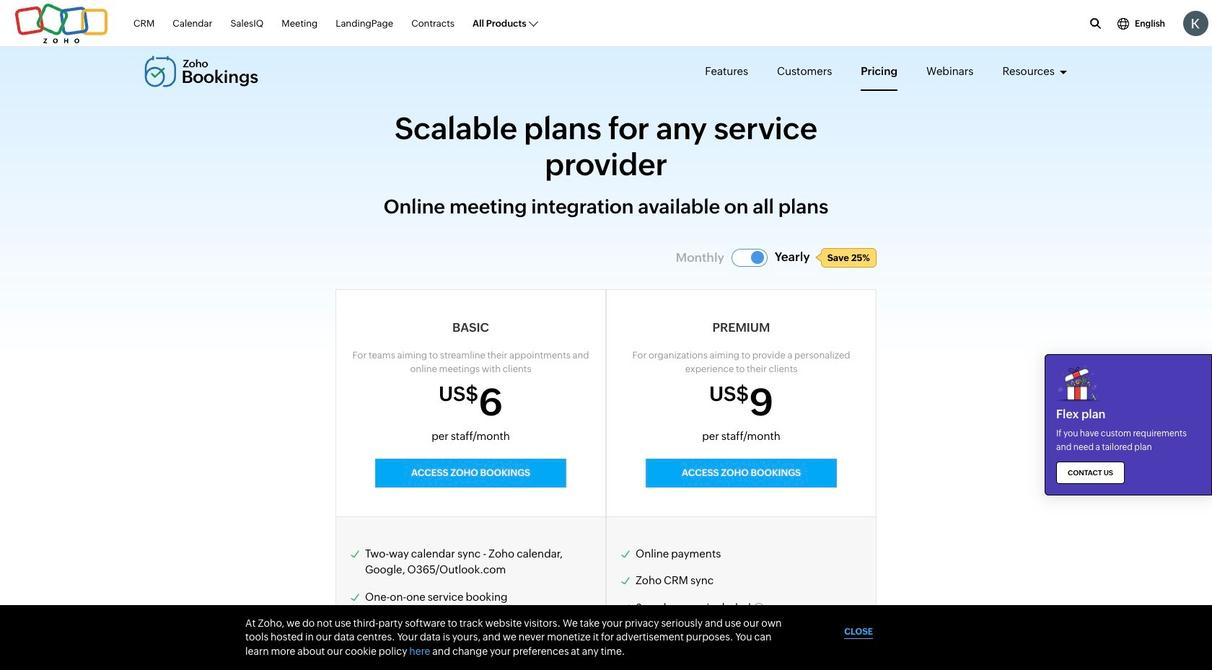 Task type: describe. For each thing, give the bounding box(es) containing it.
zoho bookings logo image
[[144, 56, 259, 87]]

kendall parks image
[[1184, 11, 1209, 36]]



Task type: vqa. For each thing, say whether or not it's contained in the screenshot.
Predictive
no



